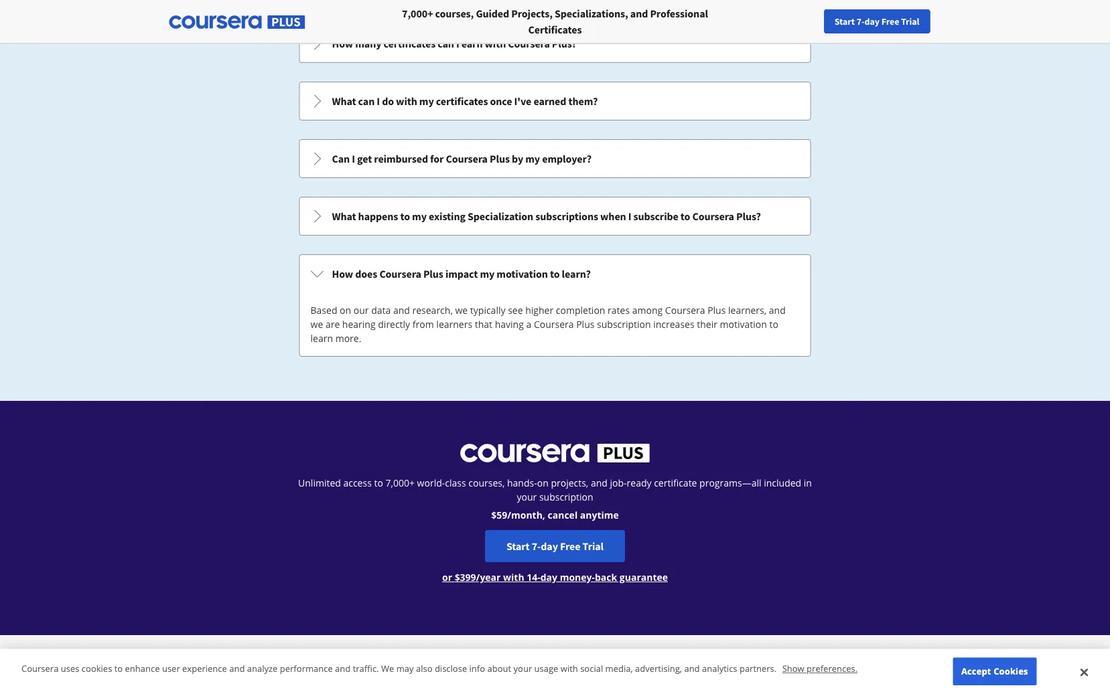 Task type: locate. For each thing, give the bounding box(es) containing it.
2 what from the top
[[332, 210, 356, 223]]

7,000+ up how many certificates can i earn with coursera plus?
[[402, 7, 433, 20]]

guided
[[476, 7, 509, 20]]

1 how from the top
[[332, 37, 353, 50]]

motivation down learners,
[[720, 318, 767, 331]]

your
[[924, 15, 942, 27], [517, 491, 537, 504], [514, 663, 532, 675]]

2 how from the top
[[332, 267, 353, 281]]

how
[[332, 37, 353, 50], [332, 267, 353, 281]]

1 vertical spatial courses,
[[468, 477, 505, 490]]

uses
[[61, 663, 79, 675]]

courses, inside unlimited access to 7,000+ world-class courses, hands-on projects, and job-ready certificate programs—all included in your subscription
[[468, 477, 505, 490]]

how inside dropdown button
[[332, 37, 353, 50]]

higher
[[525, 304, 554, 317]]

plus inside dropdown button
[[423, 267, 443, 281]]

subscription down projects, on the bottom of page
[[539, 491, 593, 504]]

social
[[580, 663, 603, 675]]

7-
[[857, 15, 865, 27], [532, 540, 541, 553]]

money-
[[560, 571, 595, 584]]

does
[[355, 267, 377, 281]]

coursera up increases
[[665, 304, 705, 317]]

7- up 14-
[[532, 540, 541, 553]]

1 horizontal spatial subscription
[[597, 318, 651, 331]]

1 vertical spatial trial
[[583, 540, 604, 553]]

existing
[[429, 210, 466, 223]]

your right about
[[514, 663, 532, 675]]

list
[[298, 0, 812, 358]]

having
[[495, 318, 524, 331]]

courses, up how many certificates can i earn with coursera plus?
[[435, 7, 474, 20]]

world-
[[417, 477, 445, 490]]

14-
[[527, 571, 540, 584]]

footer
[[0, 625, 1110, 697]]

what inside what happens to my existing specialization subscriptions when i subscribe to coursera plus? dropdown button
[[332, 210, 356, 223]]

earned
[[534, 94, 566, 108]]

to right subscribe
[[681, 210, 690, 223]]

certificates right many
[[384, 37, 436, 50]]

trial left new
[[901, 15, 920, 27]]

0 vertical spatial certificates
[[384, 37, 436, 50]]

0 horizontal spatial coursera plus image
[[169, 15, 305, 29]]

find
[[905, 15, 922, 27]]

courses, inside 7,000+ courses, guided projects, specializations, and professional certificates
[[435, 7, 474, 20]]

get
[[357, 152, 372, 165]]

0 horizontal spatial motivation
[[497, 267, 548, 281]]

our
[[354, 304, 369, 317]]

usage
[[534, 663, 558, 675]]

0 horizontal spatial start
[[506, 540, 530, 553]]

$59 /month, cancel anytime
[[491, 509, 619, 522]]

0 vertical spatial courses,
[[435, 7, 474, 20]]

coursera inside dropdown button
[[446, 152, 488, 165]]

plus up the their
[[708, 304, 726, 317]]

increases
[[653, 318, 695, 331]]

with right do
[[396, 94, 417, 108]]

i inside dropdown button
[[352, 152, 355, 165]]

plus? inside dropdown button
[[552, 37, 577, 50]]

list containing how many certificates can i earn with coursera plus?
[[298, 0, 812, 358]]

that
[[475, 318, 492, 331]]

0 vertical spatial what
[[332, 94, 356, 108]]

1 horizontal spatial trial
[[901, 15, 920, 27]]

0 vertical spatial start
[[835, 15, 855, 27]]

can i get reimbursed for coursera plus by my employer?
[[332, 152, 592, 165]]

hands-
[[507, 477, 537, 490]]

1 horizontal spatial we
[[455, 304, 468, 317]]

can
[[438, 37, 454, 50], [358, 94, 375, 108]]

motivation
[[497, 267, 548, 281], [720, 318, 767, 331]]

cookies
[[994, 666, 1028, 678]]

0 horizontal spatial subscription
[[539, 491, 593, 504]]

how for how many certificates can i earn with coursera plus?
[[332, 37, 353, 50]]

1 vertical spatial start 7-day free trial button
[[485, 531, 625, 563]]

1 what from the top
[[332, 94, 356, 108]]

1 horizontal spatial plus?
[[736, 210, 761, 223]]

specializations,
[[555, 7, 628, 20]]

what can i do with my certificates once i've earned them? button
[[300, 82, 810, 120]]

show preferences. link
[[782, 663, 858, 675]]

i left get
[[352, 152, 355, 165]]

start 7-day free trial
[[835, 15, 920, 27], [506, 540, 604, 553]]

coursera plus image
[[169, 15, 305, 29], [460, 444, 650, 463]]

0 vertical spatial your
[[924, 15, 942, 27]]

coursera right for
[[446, 152, 488, 165]]

can inside dropdown button
[[358, 94, 375, 108]]

1 horizontal spatial start 7-day free trial
[[835, 15, 920, 27]]

are
[[326, 318, 340, 331]]

0 horizontal spatial 7-
[[532, 540, 541, 553]]

more.
[[335, 332, 361, 345]]

0 horizontal spatial can
[[358, 94, 375, 108]]

on left projects, on the bottom of page
[[537, 477, 549, 490]]

and left job-
[[591, 477, 608, 490]]

your down hands-
[[517, 491, 537, 504]]

and left the analyze
[[229, 663, 245, 675]]

to left the learn?
[[550, 267, 560, 281]]

1 vertical spatial coursera plus image
[[460, 444, 650, 463]]

coursera right the does
[[379, 267, 421, 281]]

0 horizontal spatial free
[[560, 540, 581, 553]]

1 horizontal spatial can
[[438, 37, 454, 50]]

media,
[[605, 663, 633, 675]]

certificates left 'once'
[[436, 94, 488, 108]]

performance
[[280, 663, 333, 675]]

my right by
[[525, 152, 540, 165]]

accept
[[961, 666, 991, 678]]

how inside dropdown button
[[332, 267, 353, 281]]

coursera down "certificates"
[[508, 37, 550, 50]]

accept cookies
[[961, 666, 1028, 678]]

we
[[381, 663, 394, 675]]

1 vertical spatial we
[[311, 318, 323, 331]]

0 vertical spatial motivation
[[497, 267, 548, 281]]

my right do
[[419, 94, 434, 108]]

0 vertical spatial start 7-day free trial
[[835, 15, 920, 27]]

can left 'earn'
[[438, 37, 454, 50]]

once
[[490, 94, 512, 108]]

free left find
[[881, 15, 899, 27]]

your right find
[[924, 15, 942, 27]]

1 horizontal spatial start
[[835, 15, 855, 27]]

0 vertical spatial start 7-day free trial button
[[824, 9, 930, 33]]

1 vertical spatial motivation
[[720, 318, 767, 331]]

0 vertical spatial coursera plus image
[[169, 15, 305, 29]]

1 vertical spatial can
[[358, 94, 375, 108]]

trial
[[901, 15, 920, 27], [583, 540, 604, 553]]

data
[[371, 304, 391, 317]]

1 horizontal spatial motivation
[[720, 318, 767, 331]]

1 vertical spatial what
[[332, 210, 356, 223]]

specialization
[[468, 210, 533, 223]]

courses, right class
[[468, 477, 505, 490]]

1 horizontal spatial coursera plus image
[[460, 444, 650, 463]]

0 vertical spatial 7,000+
[[402, 7, 433, 20]]

how many certificates can i earn with coursera plus?
[[332, 37, 577, 50]]

1 vertical spatial 7,000+
[[386, 477, 415, 490]]

to right the their
[[769, 318, 778, 331]]

$399
[[455, 571, 476, 584]]

my
[[419, 94, 434, 108], [525, 152, 540, 165], [412, 210, 427, 223], [480, 267, 495, 281]]

cancel
[[548, 509, 578, 522]]

0 vertical spatial plus?
[[552, 37, 577, 50]]

subscription
[[597, 318, 651, 331], [539, 491, 593, 504]]

free up money-
[[560, 540, 581, 553]]

0 vertical spatial how
[[332, 37, 353, 50]]

included
[[764, 477, 801, 490]]

on left our on the top of page
[[340, 304, 351, 317]]

1 vertical spatial plus?
[[736, 210, 761, 223]]

we up learn
[[311, 318, 323, 331]]

certificates
[[384, 37, 436, 50], [436, 94, 488, 108]]

we up learners
[[455, 304, 468, 317]]

do
[[382, 94, 394, 108]]

day left money-
[[540, 571, 557, 584]]

0 horizontal spatial we
[[311, 318, 323, 331]]

subscribe
[[634, 210, 679, 223]]

by
[[512, 152, 523, 165]]

a
[[526, 318, 531, 331]]

0 vertical spatial on
[[340, 304, 351, 317]]

to inside unlimited access to 7,000+ world-class courses, hands-on projects, and job-ready certificate programs—all included in your subscription
[[374, 477, 383, 490]]

plus inside dropdown button
[[490, 152, 510, 165]]

None search field
[[184, 8, 506, 35]]

certificates inside dropdown button
[[436, 94, 488, 108]]

and inside unlimited access to 7,000+ world-class courses, hands-on projects, and job-ready certificate programs—all included in your subscription
[[591, 477, 608, 490]]

1 vertical spatial 7-
[[532, 540, 541, 553]]

1 horizontal spatial on
[[537, 477, 549, 490]]

subscription inside based on our data and research, we typically see higher completion rates among coursera plus learners, and we are hearing directly from learners that having a coursera plus subscription increases their motivation to learn more.
[[597, 318, 651, 331]]

0 vertical spatial can
[[438, 37, 454, 50]]

1 horizontal spatial 7-
[[857, 15, 865, 27]]

many
[[355, 37, 382, 50]]

projects,
[[511, 7, 553, 20]]

what left the "happens"
[[332, 210, 356, 223]]

i
[[456, 37, 459, 50], [377, 94, 380, 108], [352, 152, 355, 165], [628, 210, 631, 223]]

7,000+ left the world-
[[386, 477, 415, 490]]

to right access
[[374, 477, 383, 490]]

start 7-day free trial button
[[824, 9, 930, 33], [485, 531, 625, 563]]

1 vertical spatial certificates
[[436, 94, 488, 108]]

find your new career link
[[898, 13, 996, 30]]

/month,
[[507, 509, 545, 522]]

for
[[430, 152, 444, 165]]

what can i do with my certificates once i've earned them?
[[332, 94, 598, 108]]

i left do
[[377, 94, 380, 108]]

and left professional
[[630, 7, 648, 20]]

when
[[600, 210, 626, 223]]

their
[[697, 318, 717, 331]]

my left existing
[[412, 210, 427, 223]]

1 vertical spatial start 7-day free trial
[[506, 540, 604, 553]]

unlimited access to 7,000+ world-class courses, hands-on projects, and job-ready certificate programs—all included in your subscription
[[298, 477, 812, 504]]

happens
[[358, 210, 398, 223]]

with inside dropdown button
[[396, 94, 417, 108]]

0 vertical spatial subscription
[[597, 318, 651, 331]]

0 horizontal spatial plus?
[[552, 37, 577, 50]]

trial down anytime
[[583, 540, 604, 553]]

can left do
[[358, 94, 375, 108]]

with
[[485, 37, 506, 50], [396, 94, 417, 108], [503, 571, 524, 584], [561, 663, 578, 675]]

motivation up see
[[497, 267, 548, 281]]

subscription down rates
[[597, 318, 651, 331]]

what inside what can i do with my certificates once i've earned them? dropdown button
[[332, 94, 356, 108]]

how left many
[[332, 37, 353, 50]]

certificates inside dropdown button
[[384, 37, 436, 50]]

with right 'earn'
[[485, 37, 506, 50]]

how left the does
[[332, 267, 353, 281]]

day
[[865, 15, 880, 27], [541, 540, 558, 553], [540, 571, 557, 584]]

coursera
[[508, 37, 550, 50], [446, 152, 488, 165], [692, 210, 734, 223], [379, 267, 421, 281], [665, 304, 705, 317], [534, 318, 574, 331], [21, 663, 59, 675]]

on inside unlimited access to 7,000+ world-class courses, hands-on projects, and job-ready certificate programs—all included in your subscription
[[537, 477, 549, 490]]

we
[[455, 304, 468, 317], [311, 318, 323, 331]]

with inside dropdown button
[[485, 37, 506, 50]]

day left find
[[865, 15, 880, 27]]

1 vertical spatial start
[[506, 540, 530, 553]]

to inside based on our data and research, we typically see higher completion rates among coursera plus learners, and we are hearing directly from learners that having a coursera plus subscription increases their motivation to learn more.
[[769, 318, 778, 331]]

0 vertical spatial we
[[455, 304, 468, 317]]

7- left find
[[857, 15, 865, 27]]

programs—all
[[700, 477, 761, 490]]

1 vertical spatial how
[[332, 267, 353, 281]]

my inside dropdown button
[[525, 152, 540, 165]]

reimbursed
[[374, 152, 428, 165]]

1 vertical spatial day
[[541, 540, 558, 553]]

coursera plus image for access
[[460, 444, 650, 463]]

1 vertical spatial your
[[517, 491, 537, 504]]

1 vertical spatial free
[[560, 540, 581, 553]]

unlimited
[[298, 477, 341, 490]]

on
[[340, 304, 351, 317], [537, 477, 549, 490]]

1 horizontal spatial free
[[881, 15, 899, 27]]

day up "or $399 /year with 14-day money-back guarantee"
[[541, 540, 558, 553]]

can inside dropdown button
[[438, 37, 454, 50]]

i left 'earn'
[[456, 37, 459, 50]]

subscription inside unlimited access to 7,000+ world-class courses, hands-on projects, and job-ready certificate programs—all included in your subscription
[[539, 491, 593, 504]]

0 vertical spatial 7-
[[857, 15, 865, 27]]

plus left the impact
[[423, 267, 443, 281]]

or $399 /year with 14-day money-back guarantee
[[442, 571, 668, 584]]

0 horizontal spatial trial
[[583, 540, 604, 553]]

plus left by
[[490, 152, 510, 165]]

1 vertical spatial subscription
[[539, 491, 593, 504]]

projects,
[[551, 477, 588, 490]]

1 vertical spatial on
[[537, 477, 549, 490]]

what for what happens to my existing specialization subscriptions when i subscribe to coursera plus?
[[332, 210, 356, 223]]

back
[[595, 571, 617, 584]]

what left do
[[332, 94, 356, 108]]

what happens to my existing specialization subscriptions when i subscribe to coursera plus? button
[[300, 198, 810, 235]]

0 horizontal spatial on
[[340, 304, 351, 317]]



Task type: vqa. For each thing, say whether or not it's contained in the screenshot.
the Data engineer role image at the right of page
no



Task type: describe. For each thing, give the bounding box(es) containing it.
how does coursera plus impact my motivation to learn? button
[[300, 255, 810, 293]]

disclose
[[435, 663, 467, 675]]

directly
[[378, 318, 410, 331]]

i inside dropdown button
[[456, 37, 459, 50]]

research,
[[412, 304, 453, 317]]

plus down completion
[[576, 318, 595, 331]]

learners
[[436, 318, 472, 331]]

2 vertical spatial day
[[540, 571, 557, 584]]

preferences.
[[807, 663, 858, 675]]

7- for the right start 7-day free trial button
[[857, 15, 865, 27]]

among
[[632, 304, 663, 317]]

show
[[782, 663, 804, 675]]

to right the "happens"
[[400, 210, 410, 223]]

ready
[[627, 477, 652, 490]]

can
[[332, 152, 350, 165]]

experience
[[182, 663, 227, 675]]

see
[[508, 304, 523, 317]]

0 horizontal spatial start 7-day free trial
[[506, 540, 604, 553]]

also
[[416, 663, 432, 675]]

on inside based on our data and research, we typically see higher completion rates among coursera plus learners, and we are hearing directly from learners that having a coursera plus subscription increases their motivation to learn more.
[[340, 304, 351, 317]]

motivation inside based on our data and research, we typically see higher completion rates among coursera plus learners, and we are hearing directly from learners that having a coursera plus subscription increases their motivation to learn more.
[[720, 318, 767, 331]]

motivation inside dropdown button
[[497, 267, 548, 281]]

1 horizontal spatial start 7-day free trial button
[[824, 9, 930, 33]]

coursera right subscribe
[[692, 210, 734, 223]]

impact
[[445, 267, 478, 281]]

0 vertical spatial day
[[865, 15, 880, 27]]

how many certificates can i earn with coursera plus? button
[[300, 25, 810, 62]]

and inside 7,000+ courses, guided projects, specializations, and professional certificates
[[630, 7, 648, 20]]

with left 14-
[[503, 571, 524, 584]]

and right learners,
[[769, 304, 786, 317]]

learn
[[311, 332, 333, 345]]

anytime
[[580, 509, 619, 522]]

learners,
[[728, 304, 767, 317]]

from
[[413, 318, 434, 331]]

based
[[311, 304, 337, 317]]

coursera down higher
[[534, 318, 574, 331]]

new
[[944, 15, 961, 27]]

may
[[396, 663, 414, 675]]

based on our data and research, we typically see higher completion rates among coursera plus learners, and we are hearing directly from learners that having a coursera plus subscription increases their motivation to learn more.
[[311, 304, 786, 345]]

class
[[445, 477, 466, 490]]

info
[[469, 663, 485, 675]]

0 horizontal spatial start 7-day free trial button
[[485, 531, 625, 563]]

0 vertical spatial trial
[[901, 15, 920, 27]]

to right cookies at left bottom
[[114, 663, 123, 675]]

partners.
[[740, 663, 777, 675]]

0 vertical spatial free
[[881, 15, 899, 27]]

coursera inside dropdown button
[[508, 37, 550, 50]]

what happens to my existing specialization subscriptions when i subscribe to coursera plus?
[[332, 210, 761, 223]]

about
[[487, 663, 511, 675]]

analytics
[[702, 663, 737, 675]]

coursera left 'uses'
[[21, 663, 59, 675]]

employer?
[[542, 152, 592, 165]]

in
[[804, 477, 812, 490]]

your inside unlimited access to 7,000+ world-class courses, hands-on projects, and job-ready certificate programs—all included in your subscription
[[517, 491, 537, 504]]

completion
[[556, 304, 605, 317]]

coursera uses cookies to enhance user experience and analyze performance and traffic. we may also disclose info about your usage with social media, advertising, and analytics partners. show preferences.
[[21, 663, 858, 675]]

2 vertical spatial your
[[514, 663, 532, 675]]

traffic.
[[353, 663, 379, 675]]

user
[[162, 663, 180, 675]]

find your new career
[[905, 15, 989, 27]]

guarantee
[[620, 571, 668, 584]]

how for how does coursera plus impact my motivation to learn?
[[332, 267, 353, 281]]

enhance
[[125, 663, 160, 675]]

and up directly
[[393, 304, 410, 317]]

7,000+ inside unlimited access to 7,000+ world-class courses, hands-on projects, and job-ready certificate programs—all included in your subscription
[[386, 477, 415, 490]]

/year
[[476, 571, 501, 584]]

can i get reimbursed for coursera plus by my employer? button
[[300, 140, 810, 178]]

certificate
[[654, 477, 697, 490]]

how does coursera plus impact my motivation to learn?
[[332, 267, 591, 281]]

with left social
[[561, 663, 578, 675]]

and left traffic.
[[335, 663, 351, 675]]

job-
[[610, 477, 627, 490]]

and left analytics on the right of the page
[[684, 663, 700, 675]]

or
[[442, 571, 452, 584]]

my right the impact
[[480, 267, 495, 281]]

coursera plus image for courses,
[[169, 15, 305, 29]]

advertising,
[[635, 663, 682, 675]]

access
[[343, 477, 372, 490]]

i've
[[514, 94, 531, 108]]

7- for the left start 7-day free trial button
[[532, 540, 541, 553]]

learn?
[[562, 267, 591, 281]]

subscriptions
[[535, 210, 598, 223]]

them?
[[568, 94, 598, 108]]

what for what can i do with my certificates once i've earned them?
[[332, 94, 356, 108]]

7,000+ inside 7,000+ courses, guided projects, specializations, and professional certificates
[[402, 7, 433, 20]]

analyze
[[247, 663, 278, 675]]

cookies
[[82, 663, 112, 675]]

7,000+ courses, guided projects, specializations, and professional certificates
[[402, 7, 708, 36]]

career
[[963, 15, 989, 27]]

i right the when
[[628, 210, 631, 223]]

earn
[[461, 37, 483, 50]]

plus? inside dropdown button
[[736, 210, 761, 223]]

professional
[[650, 7, 708, 20]]



